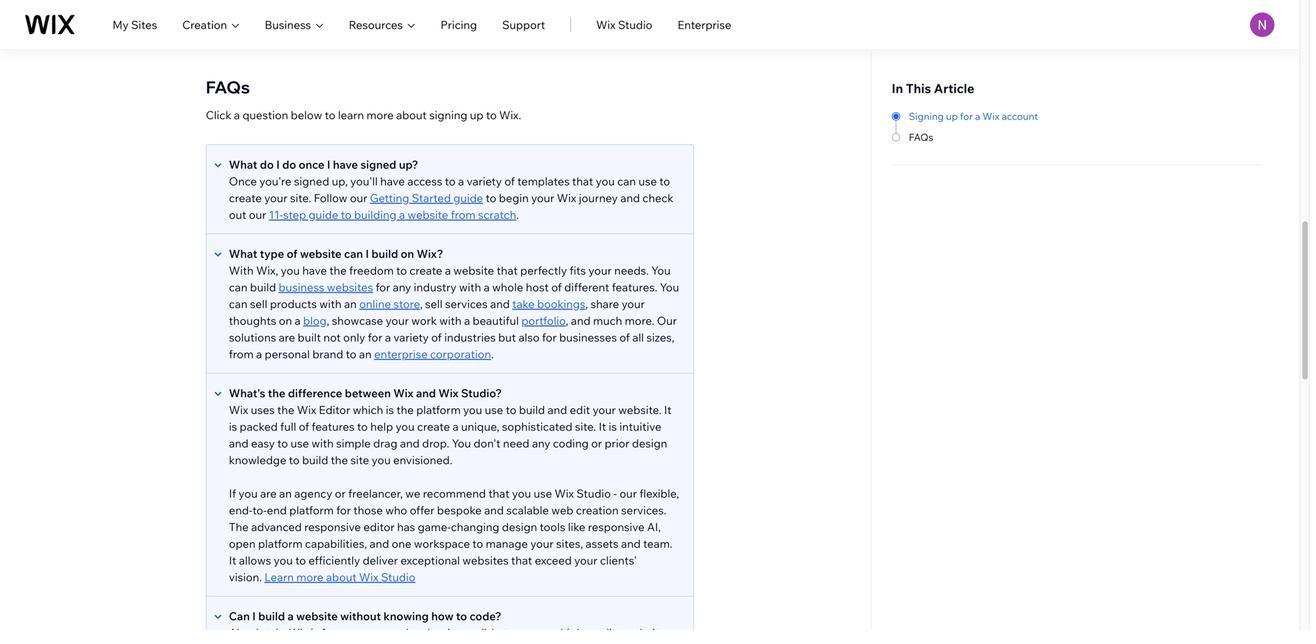 Task type: describe. For each thing, give the bounding box(es) containing it.
wix.
[[499, 108, 521, 122]]

drag
[[373, 437, 398, 451]]

for down "article"
[[960, 110, 973, 122]]

for inside if you are an agency or freelancer, we recommend that you use wix studio - our flexible, end-to-end platform for those who offer bespoke and scalable web creation services. the advanced responsive editor has game-changing design tools like responsive ai, open platform capabilities, and one workspace to manage your sites, assets and team. it allows you to efficiently deliver exceptional websites that exceed your clients' vision.
[[336, 504, 351, 518]]

our inside once you're signed up, you'll have access to a variety of templates that you can use to create your site. follow our
[[350, 191, 367, 205]]

a inside for any industry with a whole host of different features. you can sell products with an
[[484, 280, 490, 294]]

you inside once you're signed up, you'll have access to a variety of templates that you can use to create your site. follow our
[[596, 174, 615, 188]]

wix,
[[256, 264, 278, 278]]

ai,
[[647, 520, 661, 534]]

for down portfolio
[[542, 331, 557, 345]]

can i build a website without knowing how to code?
[[229, 610, 502, 624]]

can i build a website without knowing how to code? button
[[207, 608, 680, 625]]

workspace
[[414, 537, 470, 551]]

you right if
[[239, 487, 258, 501]]

pricing link
[[441, 16, 477, 33]]

our inside if you are an agency or freelancer, we recommend that you use wix studio - our flexible, end-to-end platform for those who offer bespoke and scalable web creation services. the advanced responsive editor has game-changing design tools like responsive ai, open platform capabilities, and one workspace to manage your sites, assets and team. it allows you to efficiently deliver exceptional websites that exceed your clients' vision.
[[620, 487, 637, 501]]

a inside with wix, you have the freedom to create a website that perfectly fits your needs. you can build
[[445, 264, 451, 278]]

from inside , and much more. our solutions are built not only for a variety of industries but also for businesses of all sizes, from a personal brand to an
[[229, 347, 254, 361]]

you inside with wix, you have the freedom to create a website that perfectly fits your needs. you can build
[[652, 264, 671, 278]]

and down editor
[[370, 537, 389, 551]]

begin
[[499, 191, 529, 205]]

enterprise
[[678, 18, 732, 32]]

variety inside once you're signed up, you'll have access to a variety of templates that you can use to create your site. follow our
[[467, 174, 502, 188]]

more.
[[625, 314, 655, 328]]

any inside for any industry with a whole host of different features. you can sell products with an
[[393, 280, 411, 294]]

agency
[[294, 487, 332, 501]]

use down studio?
[[485, 403, 503, 417]]

it inside wix uses the wix editor which is the platform you use to build and edit your website. it is packed full of features to help you create a unique, sophisticated site. it is intuitive and easy to use with simple drag and drop. you don't need any coding or prior design knowledge to build the site you envisioned.
[[664, 403, 672, 417]]

can inside dropdown button
[[344, 247, 363, 261]]

can inside for any industry with a whole host of different features. you can sell products with an
[[229, 297, 248, 311]]

and inside to begin your wix journey and check out our
[[621, 191, 640, 205]]

my
[[113, 18, 129, 32]]

what for once
[[229, 158, 257, 172]]

and left the easy at the bottom of the page
[[229, 437, 249, 451]]

with up online store , sell services and take bookings
[[459, 280, 481, 294]]

we
[[406, 487, 421, 501]]

blog link
[[303, 314, 327, 328]]

code?
[[470, 610, 502, 624]]

2 horizontal spatial studio
[[618, 18, 653, 32]]

to inside dropdown button
[[456, 610, 467, 624]]

end-
[[229, 504, 253, 518]]

on inside , share your thoughts on a
[[279, 314, 292, 328]]

1 vertical spatial platform
[[289, 504, 334, 518]]

2 do from the left
[[282, 158, 296, 172]]

you down drag
[[372, 454, 391, 467]]

, up not
[[327, 314, 329, 328]]

resources
[[349, 18, 403, 32]]

creation
[[576, 504, 619, 518]]

offer
[[410, 504, 435, 518]]

that down manage at left
[[511, 554, 532, 568]]

signed inside dropdown button
[[361, 158, 397, 172]]

with down the services
[[440, 314, 462, 328]]

what's
[[229, 387, 265, 400]]

use down full
[[291, 437, 309, 451]]

11-step guide to building a website from scratch link
[[269, 208, 517, 222]]

those
[[354, 504, 383, 518]]

wix?
[[417, 247, 443, 261]]

this
[[906, 81, 931, 96]]

with wix, you have the freedom to create a website that perfectly fits your needs. you can build
[[229, 264, 671, 294]]

to inside , and much more. our solutions are built not only for a variety of industries but also for businesses of all sizes, from a personal brand to an
[[346, 347, 357, 361]]

article
[[934, 81, 975, 96]]

website down getting started guide
[[408, 208, 448, 222]]

capabilities,
[[305, 537, 367, 551]]

2 sell from the left
[[425, 297, 443, 311]]

build up sophisticated at the bottom left
[[519, 403, 545, 417]]

whole
[[492, 280, 523, 294]]

that up "scalable"
[[489, 487, 510, 501]]

to inside with wix, you have the freedom to create a website that perfectly fits your needs. you can build
[[396, 264, 407, 278]]

pricing
[[441, 18, 477, 32]]

are inside , and much more. our solutions are built not only for a variety of industries but also for businesses of all sizes, from a personal brand to an
[[279, 331, 295, 345]]

1 do from the left
[[260, 158, 274, 172]]

how
[[431, 610, 454, 624]]

a inside wix uses the wix editor which is the platform you use to build and edit your website. it is packed full of features to help you create a unique, sophisticated site. it is intuitive and easy to use with simple drag and drop. you don't need any coding or prior design knowledge to build the site you envisioned.
[[453, 420, 459, 434]]

type
[[260, 247, 284, 261]]

difference
[[288, 387, 342, 400]]

and up clients'
[[621, 537, 641, 551]]

what's the difference between wix and wix studio?
[[229, 387, 502, 400]]

freelancer,
[[348, 487, 403, 501]]

one
[[392, 537, 412, 551]]

industries
[[444, 331, 496, 345]]

variety inside , and much more. our solutions are built not only for a variety of industries but also for businesses of all sizes, from a personal brand to an
[[394, 331, 429, 345]]

on inside dropdown button
[[401, 247, 414, 261]]

i right once
[[327, 158, 331, 172]]

bookings
[[537, 297, 586, 311]]

sites,
[[556, 537, 583, 551]]

your down tools
[[531, 537, 554, 551]]

getting started guide
[[370, 191, 483, 205]]

started
[[412, 191, 451, 205]]

build inside with wix, you have the freedom to create a website that perfectly fits your needs. you can build
[[250, 280, 276, 294]]

sell inside for any industry with a whole host of different features. you can sell products with an
[[250, 297, 268, 311]]

a inside , share your thoughts on a
[[295, 314, 301, 328]]

what's the difference between wix and wix studio? button
[[207, 385, 680, 402]]

build inside can i build a website without knowing how to code? dropdown button
[[258, 610, 285, 624]]

2 responsive from the left
[[588, 520, 645, 534]]

any inside wix uses the wix editor which is the platform you use to build and edit your website. it is packed full of features to help you create a unique, sophisticated site. it is intuitive and easy to use with simple drag and drop. you don't need any coding or prior design knowledge to build the site you envisioned.
[[532, 437, 551, 451]]

unique,
[[461, 420, 500, 434]]

our inside to begin your wix journey and check out our
[[249, 208, 266, 222]]

enterprise corporation link
[[374, 347, 491, 361]]

you up learn
[[274, 554, 293, 568]]

what do i do once i have signed up?
[[229, 158, 418, 172]]

check
[[643, 191, 674, 205]]

personal
[[265, 347, 310, 361]]

0 horizontal spatial about
[[326, 571, 357, 585]]

, up work
[[420, 297, 423, 311]]

and up changing
[[484, 504, 504, 518]]

in
[[892, 81, 903, 96]]

and inside dropdown button
[[416, 387, 436, 400]]

resources button
[[349, 16, 416, 33]]

take
[[512, 297, 535, 311]]

brand
[[313, 347, 343, 361]]

1 horizontal spatial faqs
[[909, 131, 934, 143]]

profile image image
[[1251, 13, 1275, 37]]

, and much more. our solutions are built not only for a variety of industries but also for businesses of all sizes, from a personal brand to an
[[229, 314, 677, 361]]

for any industry with a whole host of different features. you can sell products with an
[[229, 280, 679, 311]]

a down the services
[[464, 314, 470, 328]]

can inside once you're signed up, you'll have access to a variety of templates that you can use to create your site. follow our
[[618, 174, 636, 188]]

0 vertical spatial more
[[367, 108, 394, 122]]

that inside once you're signed up, you'll have access to a variety of templates that you can use to create your site. follow our
[[572, 174, 593, 188]]

editor
[[319, 403, 350, 417]]

different
[[564, 280, 610, 294]]

of left all
[[620, 331, 630, 345]]

a right the click
[[234, 108, 240, 122]]

don't
[[474, 437, 501, 451]]

design inside if you are an agency or freelancer, we recommend that you use wix studio - our flexible, end-to-end platform for those who offer bespoke and scalable web creation services. the advanced responsive editor has game-changing design tools like responsive ai, open platform capabilities, and one workspace to manage your sites, assets and team. it allows you to efficiently deliver exceptional websites that exceed your clients' vision.
[[502, 520, 537, 534]]

or inside wix uses the wix editor which is the platform you use to build and edit your website. it is packed full of features to help you create a unique, sophisticated site. it is intuitive and easy to use with simple drag and drop. you don't need any coding or prior design knowledge to build the site you envisioned.
[[591, 437, 602, 451]]

allows
[[239, 554, 271, 568]]

i up freedom
[[366, 247, 369, 261]]

website left without
[[296, 610, 338, 624]]

for inside for any industry with a whole host of different features. you can sell products with an
[[376, 280, 390, 294]]

0 vertical spatial about
[[396, 108, 427, 122]]

vision.
[[229, 571, 262, 585]]

have inside dropdown button
[[333, 158, 358, 172]]

learn
[[264, 571, 294, 585]]

the left site
[[331, 454, 348, 467]]

your down assets
[[574, 554, 598, 568]]

intuitive
[[620, 420, 662, 434]]

online
[[359, 297, 391, 311]]

tools
[[540, 520, 566, 534]]

it inside if you are an agency or freelancer, we recommend that you use wix studio - our flexible, end-to-end platform for those who offer bespoke and scalable web creation services. the advanced responsive editor has game-changing design tools like responsive ai, open platform capabilities, and one workspace to manage your sites, assets and team. it allows you to efficiently deliver exceptional websites that exceed your clients' vision.
[[229, 554, 236, 568]]

and left edit
[[548, 403, 567, 417]]

of down the blog , showcase your work with a beautiful portfolio
[[431, 331, 442, 345]]

what do i do once i have signed up? button
[[207, 156, 680, 173]]

of inside for any industry with a whole host of different features. you can sell products with an
[[552, 280, 562, 294]]

i up you're
[[276, 158, 280, 172]]

i right can
[[252, 610, 256, 624]]

businesses
[[559, 331, 617, 345]]

only
[[343, 331, 365, 345]]

also
[[519, 331, 540, 345]]

envisioned.
[[393, 454, 453, 467]]

build inside what type of website can i build on wix? dropdown button
[[372, 247, 398, 261]]

web
[[552, 504, 574, 518]]

support
[[502, 18, 545, 32]]

services.
[[621, 504, 667, 518]]

building
[[354, 208, 397, 222]]

you inside wix uses the wix editor which is the platform you use to build and edit your website. it is packed full of features to help you create a unique, sophisticated site. it is intuitive and easy to use with simple drag and drop. you don't need any coding or prior design knowledge to build the site you envisioned.
[[452, 437, 471, 451]]

the inside dropdown button
[[268, 387, 286, 400]]

fits
[[570, 264, 586, 278]]

1 horizontal spatial from
[[451, 208, 476, 222]]

use inside if you are an agency or freelancer, we recommend that you use wix studio - our flexible, end-to-end platform for those who offer bespoke and scalable web creation services. the advanced responsive editor has game-changing design tools like responsive ai, open platform capabilities, and one workspace to manage your sites, assets and team. it allows you to efficiently deliver exceptional websites that exceed your clients' vision.
[[534, 487, 552, 501]]

your down online store link
[[386, 314, 409, 328]]

0 horizontal spatial is
[[229, 420, 237, 434]]

advanced
[[251, 520, 302, 534]]

signing
[[429, 108, 468, 122]]

site. it
[[575, 420, 606, 434]]

for right "only"
[[368, 331, 383, 345]]

you up unique,
[[463, 403, 482, 417]]

and up beautiful
[[490, 297, 510, 311]]

freedom
[[349, 264, 394, 278]]

once
[[299, 158, 325, 172]]

create inside with wix, you have the freedom to create a website that perfectly fits your needs. you can build
[[410, 264, 443, 278]]

features.
[[612, 280, 658, 294]]

website up business websites link
[[300, 247, 342, 261]]



Task type: locate. For each thing, give the bounding box(es) containing it.
wix inside if you are an agency or freelancer, we recommend that you use wix studio - our flexible, end-to-end platform for those who offer bespoke and scalable web creation services. the advanced responsive editor has game-changing design tools like responsive ai, open platform capabilities, and one workspace to manage your sites, assets and team. it allows you to efficiently deliver exceptional websites that exceed your clients' vision.
[[555, 487, 574, 501]]

0 vertical spatial what
[[229, 158, 257, 172]]

1 what from the top
[[229, 158, 257, 172]]

solutions
[[229, 331, 276, 345]]

our
[[657, 314, 677, 328]]

1 horizontal spatial our
[[350, 191, 367, 205]]

0 horizontal spatial variety
[[394, 331, 429, 345]]

2 horizontal spatial our
[[620, 487, 637, 501]]

2 vertical spatial platform
[[258, 537, 303, 551]]

to inside to begin your wix journey and check out our
[[486, 191, 497, 205]]

our left 11-
[[249, 208, 266, 222]]

sizes,
[[647, 331, 675, 345]]

an up end
[[279, 487, 292, 501]]

2 horizontal spatial have
[[380, 174, 405, 188]]

if
[[229, 487, 236, 501]]

up
[[470, 108, 484, 122], [946, 110, 958, 122]]

you'll
[[350, 174, 378, 188]]

0 vertical spatial design
[[632, 437, 668, 451]]

the
[[330, 264, 347, 278], [268, 387, 286, 400], [277, 403, 295, 417], [397, 403, 414, 417], [331, 454, 348, 467]]

our right -
[[620, 487, 637, 501]]

help
[[370, 420, 393, 434]]

1 horizontal spatial guide
[[454, 191, 483, 205]]

1 horizontal spatial about
[[396, 108, 427, 122]]

1 vertical spatial websites
[[463, 554, 509, 568]]

exceptional
[[401, 554, 460, 568]]

perfectly
[[520, 264, 567, 278]]

1 vertical spatial design
[[502, 520, 537, 534]]

are inside if you are an agency or freelancer, we recommend that you use wix studio - our flexible, end-to-end platform for those who offer bespoke and scalable web creation services. the advanced responsive editor has game-changing design tools like responsive ai, open platform capabilities, and one workspace to manage your sites, assets and team. it allows you to efficiently deliver exceptional websites that exceed your clients' vision.
[[260, 487, 277, 501]]

signed up you'll on the top
[[361, 158, 397, 172]]

1 vertical spatial create
[[410, 264, 443, 278]]

and up envisioned.
[[400, 437, 420, 451]]

prior
[[605, 437, 630, 451]]

more right learn
[[367, 108, 394, 122]]

an inside for any industry with a whole host of different features. you can sell products with an
[[344, 297, 357, 311]]

wix inside wix studio link
[[596, 18, 616, 32]]

your inside with wix, you have the freedom to create a website that perfectly fits your needs. you can build
[[589, 264, 612, 278]]

have inside once you're signed up, you'll have access to a variety of templates that you can use to create your site. follow our
[[380, 174, 405, 188]]

0 horizontal spatial our
[[249, 208, 266, 222]]

0 vertical spatial variety
[[467, 174, 502, 188]]

your up different
[[589, 264, 612, 278]]

a down getting
[[399, 208, 405, 222]]

0 horizontal spatial or
[[335, 487, 346, 501]]

2 vertical spatial an
[[279, 487, 292, 501]]

1 sell from the left
[[250, 297, 268, 311]]

2 what from the top
[[229, 247, 257, 261]]

business
[[279, 280, 325, 294]]

needs.
[[614, 264, 649, 278]]

0 horizontal spatial more
[[296, 571, 324, 585]]

can up the thoughts
[[229, 297, 248, 311]]

1 vertical spatial our
[[249, 208, 266, 222]]

site. follow
[[290, 191, 348, 205]]

you right needs.
[[652, 264, 671, 278]]

build up freedom
[[372, 247, 398, 261]]

1 horizontal spatial are
[[279, 331, 295, 345]]

have up business websites link
[[302, 264, 327, 278]]

0 vertical spatial faqs
[[206, 77, 250, 98]]

the inside with wix, you have the freedom to create a website that perfectly fits your needs. you can build
[[330, 264, 347, 278]]

0 vertical spatial .
[[517, 208, 519, 222]]

websites down freedom
[[327, 280, 373, 294]]

1 vertical spatial any
[[532, 437, 551, 451]]

variety
[[467, 174, 502, 188], [394, 331, 429, 345]]

work
[[412, 314, 437, 328]]

studio down deliver
[[381, 571, 416, 585]]

, inside , and much more. our solutions are built not only for a variety of industries but also for businesses of all sizes, from a personal brand to an
[[566, 314, 569, 328]]

11-step guide to building a website from scratch .
[[269, 208, 519, 222]]

platform down what's the difference between wix and wix studio? dropdown button at the bottom of page
[[416, 403, 461, 417]]

for up online store link
[[376, 280, 390, 294]]

2 horizontal spatial is
[[609, 420, 617, 434]]

any up store
[[393, 280, 411, 294]]

1 vertical spatial or
[[335, 487, 346, 501]]

0 horizontal spatial are
[[260, 487, 277, 501]]

1 vertical spatial guide
[[309, 208, 338, 222]]

websites
[[327, 280, 373, 294], [463, 554, 509, 568]]

1 horizontal spatial sell
[[425, 297, 443, 311]]

of up 'begin'
[[505, 174, 515, 188]]

deliver
[[363, 554, 398, 568]]

have up the up, on the left top of page
[[333, 158, 358, 172]]

websites down manage at left
[[463, 554, 509, 568]]

1 horizontal spatial is
[[386, 403, 394, 417]]

create down wix?
[[410, 264, 443, 278]]

you up business
[[281, 264, 300, 278]]

your inside once you're signed up, you'll have access to a variety of templates that you can use to create your site. follow our
[[264, 191, 288, 205]]

i
[[276, 158, 280, 172], [327, 158, 331, 172], [366, 247, 369, 261], [252, 610, 256, 624]]

end
[[267, 504, 287, 518]]

coding
[[553, 437, 589, 451]]

1 vertical spatial have
[[380, 174, 405, 188]]

0 horizontal spatial websites
[[327, 280, 373, 294]]

1 vertical spatial from
[[229, 347, 254, 361]]

wix studio
[[596, 18, 653, 32]]

business button
[[265, 16, 324, 33]]

knowing
[[384, 610, 429, 624]]

and left the check
[[621, 191, 640, 205]]

industry
[[414, 280, 457, 294]]

what type of website can i build on wix?
[[229, 247, 443, 261]]

for left "those"
[[336, 504, 351, 518]]

can up freedom
[[344, 247, 363, 261]]

0 horizontal spatial design
[[502, 520, 537, 534]]

your up 11-
[[264, 191, 288, 205]]

guide up scratch
[[454, 191, 483, 205]]

0 vertical spatial our
[[350, 191, 367, 205]]

host
[[526, 280, 549, 294]]

0 vertical spatial on
[[401, 247, 414, 261]]

can inside with wix, you have the freedom to create a website that perfectly fits your needs. you can build
[[229, 280, 248, 294]]

a down what do i do once i have signed up? dropdown button
[[458, 174, 464, 188]]

like
[[568, 520, 586, 534]]

use inside once you're signed up, you'll have access to a variety of templates that you can use to create your site. follow our
[[639, 174, 657, 188]]

0 horizontal spatial faqs
[[206, 77, 250, 98]]

you up our
[[660, 280, 679, 294]]

or
[[591, 437, 602, 451], [335, 487, 346, 501]]

0 vertical spatial any
[[393, 280, 411, 294]]

0 vertical spatial studio
[[618, 18, 653, 32]]

0 vertical spatial it
[[664, 403, 672, 417]]

create down once
[[229, 191, 262, 205]]

1 responsive from the left
[[304, 520, 361, 534]]

1 horizontal spatial signed
[[361, 158, 397, 172]]

0 horizontal spatial from
[[229, 347, 254, 361]]

assets
[[586, 537, 619, 551]]

studio left "enterprise"
[[618, 18, 653, 32]]

1 horizontal spatial an
[[344, 297, 357, 311]]

my sites
[[113, 18, 157, 32]]

platform inside wix uses the wix editor which is the platform you use to build and edit your website. it is packed full of features to help you create a unique, sophisticated site. it is intuitive and easy to use with simple drag and drop. you don't need any coding or prior design knowledge to build the site you envisioned.
[[416, 403, 461, 417]]

with down features
[[312, 437, 334, 451]]

studio inside if you are an agency or freelancer, we recommend that you use wix studio - our flexible, end-to-end platform for those who offer bespoke and scalable web creation services. the advanced responsive editor has game-changing design tools like responsive ai, open platform capabilities, and one workspace to manage your sites, assets and team. it allows you to efficiently deliver exceptional websites that exceed your clients' vision.
[[577, 487, 611, 501]]

your down features.
[[622, 297, 645, 311]]

a down solutions
[[256, 347, 262, 361]]

that inside with wix, you have the freedom to create a website that perfectly fits your needs. you can build
[[497, 264, 518, 278]]

build right can
[[258, 610, 285, 624]]

the right which on the left of the page
[[397, 403, 414, 417]]

knowledge
[[229, 454, 286, 467]]

0 horizontal spatial responsive
[[304, 520, 361, 534]]

can down with on the left top of the page
[[229, 280, 248, 294]]

enterprise link
[[678, 16, 732, 33]]

design down intuitive
[[632, 437, 668, 451]]

your inside to begin your wix journey and check out our
[[531, 191, 555, 205]]

need
[[503, 437, 530, 451]]

efficiently
[[309, 554, 360, 568]]

our down you'll on the top
[[350, 191, 367, 205]]

, inside , share your thoughts on a
[[586, 297, 588, 311]]

between
[[345, 387, 391, 400]]

and down the enterprise corporation link
[[416, 387, 436, 400]]

1 vertical spatial studio
[[577, 487, 611, 501]]

build down wix,
[[250, 280, 276, 294]]

have inside with wix, you have the freedom to create a website that perfectly fits your needs. you can build
[[302, 264, 327, 278]]

any down sophisticated at the bottom left
[[532, 437, 551, 451]]

0 vertical spatial signed
[[361, 158, 397, 172]]

of inside wix uses the wix editor which is the platform you use to build and edit your website. it is packed full of features to help you create a unique, sophisticated site. it is intuitive and easy to use with simple drag and drop. you don't need any coding or prior design knowledge to build the site you envisioned.
[[299, 420, 309, 434]]

creation button
[[182, 16, 240, 33]]

with down business websites link
[[320, 297, 342, 311]]

, down the bookings
[[566, 314, 569, 328]]

out
[[229, 208, 246, 222]]

0 horizontal spatial sell
[[250, 297, 268, 311]]

creation
[[182, 18, 227, 32]]

what up once
[[229, 158, 257, 172]]

about left signing
[[396, 108, 427, 122]]

0 vertical spatial platform
[[416, 403, 461, 417]]

0 vertical spatial you
[[652, 264, 671, 278]]

a left account
[[975, 110, 981, 122]]

website.
[[619, 403, 662, 417]]

0 vertical spatial create
[[229, 191, 262, 205]]

what up with on the left top of the page
[[229, 247, 257, 261]]

exceed
[[535, 554, 572, 568]]

1 horizontal spatial do
[[282, 158, 296, 172]]

1 vertical spatial an
[[359, 347, 372, 361]]

0 horizontal spatial any
[[393, 280, 411, 294]]

who
[[386, 504, 407, 518]]

0 vertical spatial an
[[344, 297, 357, 311]]

2 vertical spatial studio
[[381, 571, 416, 585]]

of inside once you're signed up, you'll have access to a variety of templates that you can use to create your site. follow our
[[505, 174, 515, 188]]

1 vertical spatial faqs
[[909, 131, 934, 143]]

have up getting
[[380, 174, 405, 188]]

getting started guide link
[[370, 191, 483, 205]]

1 horizontal spatial on
[[401, 247, 414, 261]]

wix studio link
[[596, 16, 653, 33]]

1 horizontal spatial it
[[664, 403, 672, 417]]

1 vertical spatial on
[[279, 314, 292, 328]]

access
[[408, 174, 443, 188]]

create inside wix uses the wix editor which is the platform you use to build and edit your website. it is packed full of features to help you create a unique, sophisticated site. it is intuitive and easy to use with simple drag and drop. you don't need any coding or prior design knowledge to build the site you envisioned.
[[417, 420, 450, 434]]

you up "scalable"
[[512, 487, 531, 501]]

signing
[[909, 110, 944, 122]]

can
[[229, 610, 250, 624]]

your inside wix uses the wix editor which is the platform you use to build and edit your website. it is packed full of features to help you create a unique, sophisticated site. it is intuitive and easy to use with simple drag and drop. you don't need any coding or prior design knowledge to build the site you envisioned.
[[593, 403, 616, 417]]

0 horizontal spatial studio
[[381, 571, 416, 585]]

you up journey
[[596, 174, 615, 188]]

with inside wix uses the wix editor which is the platform you use to build and edit your website. it is packed full of features to help you create a unique, sophisticated site. it is intuitive and easy to use with simple drag and drop. you don't need any coding or prior design knowledge to build the site you envisioned.
[[312, 437, 334, 451]]

signed down once
[[294, 174, 329, 188]]

1 horizontal spatial or
[[591, 437, 602, 451]]

is up help
[[386, 403, 394, 417]]

your up site. it
[[593, 403, 616, 417]]

click a question below to learn more about signing up to wix.
[[206, 108, 521, 122]]

has
[[397, 520, 415, 534]]

signing up for a wix account
[[909, 110, 1039, 122]]

1 horizontal spatial design
[[632, 437, 668, 451]]

blog , showcase your work with a beautiful portfolio
[[303, 314, 566, 328]]

more down efficiently
[[296, 571, 324, 585]]

0 horizontal spatial it
[[229, 554, 236, 568]]

a inside dropdown button
[[288, 610, 294, 624]]

to-
[[253, 504, 267, 518]]

create
[[229, 191, 262, 205], [410, 264, 443, 278], [417, 420, 450, 434]]

1 horizontal spatial up
[[946, 110, 958, 122]]

site
[[351, 454, 369, 467]]

it
[[664, 403, 672, 417], [229, 554, 236, 568]]

2 vertical spatial create
[[417, 420, 450, 434]]

1 vertical spatial it
[[229, 554, 236, 568]]

easy
[[251, 437, 275, 451]]

0 vertical spatial guide
[[454, 191, 483, 205]]

an down "only"
[[359, 347, 372, 361]]

what for with
[[229, 247, 257, 261]]

. down industries
[[491, 347, 494, 361]]

use up the check
[[639, 174, 657, 188]]

1 horizontal spatial studio
[[577, 487, 611, 501]]

1 horizontal spatial variety
[[467, 174, 502, 188]]

0 horizontal spatial .
[[491, 347, 494, 361]]

0 vertical spatial are
[[279, 331, 295, 345]]

if you are an agency or freelancer, we recommend that you use wix studio - our flexible, end-to-end platform for those who offer bespoke and scalable web creation services. the advanced responsive editor has game-changing design tools like responsive ai, open platform capabilities, and one workspace to manage your sites, assets and team. it allows you to efficiently deliver exceptional websites that exceed your clients' vision.
[[229, 487, 679, 585]]

team.
[[643, 537, 673, 551]]

1 vertical spatial signed
[[294, 174, 329, 188]]

you're
[[259, 174, 292, 188]]

2 vertical spatial our
[[620, 487, 637, 501]]

0 horizontal spatial have
[[302, 264, 327, 278]]

1 horizontal spatial any
[[532, 437, 551, 451]]

you right help
[[396, 420, 415, 434]]

1 vertical spatial .
[[491, 347, 494, 361]]

1 vertical spatial more
[[296, 571, 324, 585]]

build up agency
[[302, 454, 328, 467]]

learn
[[338, 108, 364, 122]]

2 vertical spatial have
[[302, 264, 327, 278]]

an inside , and much more. our solutions are built not only for a variety of industries but also for businesses of all sizes, from a personal brand to an
[[359, 347, 372, 361]]

a down learn
[[288, 610, 294, 624]]

from down solutions
[[229, 347, 254, 361]]

design inside wix uses the wix editor which is the platform you use to build and edit your website. it is packed full of features to help you create a unique, sophisticated site. it is intuitive and easy to use with simple drag and drop. you don't need any coding or prior design knowledge to build the site you envisioned.
[[632, 437, 668, 451]]

from down once you're signed up, you'll have access to a variety of templates that you can use to create your site. follow our
[[451, 208, 476, 222]]

sell up the thoughts
[[250, 297, 268, 311]]

open
[[229, 537, 256, 551]]

guide for started
[[454, 191, 483, 205]]

a up enterprise at the left of the page
[[385, 331, 391, 345]]

studio
[[618, 18, 653, 32], [577, 487, 611, 501], [381, 571, 416, 585]]

2 horizontal spatial an
[[359, 347, 372, 361]]

up?
[[399, 158, 418, 172]]

1 horizontal spatial more
[[367, 108, 394, 122]]

0 horizontal spatial do
[[260, 158, 274, 172]]

to begin your wix journey and check out our
[[229, 191, 674, 222]]

on down products
[[279, 314, 292, 328]]

0 horizontal spatial on
[[279, 314, 292, 328]]

sell
[[250, 297, 268, 311], [425, 297, 443, 311]]

you inside for any industry with a whole host of different features. you can sell products with an
[[660, 280, 679, 294]]

and inside , and much more. our solutions are built not only for a variety of industries but also for businesses of all sizes, from a personal brand to an
[[571, 314, 591, 328]]

it right website.
[[664, 403, 672, 417]]

about down efficiently
[[326, 571, 357, 585]]

guide for step
[[309, 208, 338, 222]]

or right agency
[[335, 487, 346, 501]]

, share your thoughts on a
[[229, 297, 645, 328]]

build
[[372, 247, 398, 261], [250, 280, 276, 294], [519, 403, 545, 417], [302, 454, 328, 467], [258, 610, 285, 624]]

1 vertical spatial about
[[326, 571, 357, 585]]

an inside if you are an agency or freelancer, we recommend that you use wix studio - our flexible, end-to-end platform for those who offer bespoke and scalable web creation services. the advanced responsive editor has game-changing design tools like responsive ai, open platform capabilities, and one workspace to manage your sites, assets and team. it allows you to efficiently deliver exceptional websites that exceed your clients' vision.
[[279, 487, 292, 501]]

a down products
[[295, 314, 301, 328]]

1 horizontal spatial have
[[333, 158, 358, 172]]

sell up the blog , showcase your work with a beautiful portfolio
[[425, 297, 443, 311]]

0 vertical spatial have
[[333, 158, 358, 172]]

enterprise
[[374, 347, 428, 361]]

store
[[394, 297, 420, 311]]

online store link
[[359, 297, 420, 311]]

faqs
[[206, 77, 250, 98], [909, 131, 934, 143]]

or down site. it
[[591, 437, 602, 451]]

of inside dropdown button
[[287, 247, 298, 261]]

the up uses
[[268, 387, 286, 400]]

once
[[229, 174, 257, 188]]

our
[[350, 191, 367, 205], [249, 208, 266, 222], [620, 487, 637, 501]]

you inside with wix, you have the freedom to create a website that perfectly fits your needs. you can build
[[281, 264, 300, 278]]

variety up 'begin'
[[467, 174, 502, 188]]

0 horizontal spatial up
[[470, 108, 484, 122]]

0 vertical spatial or
[[591, 437, 602, 451]]

of right 'type'
[[287, 247, 298, 261]]

1 horizontal spatial .
[[517, 208, 519, 222]]

wix uses the wix editor which is the platform you use to build and edit your website. it is packed full of features to help you create a unique, sophisticated site. it is intuitive and easy to use with simple drag and drop. you don't need any coding or prior design knowledge to build the site you envisioned.
[[229, 403, 672, 467]]

not
[[324, 331, 341, 345]]

more
[[367, 108, 394, 122], [296, 571, 324, 585]]

is left packed
[[229, 420, 237, 434]]

of up the bookings
[[552, 280, 562, 294]]

0 vertical spatial websites
[[327, 280, 373, 294]]

learn more about wix studio
[[264, 571, 416, 585]]

a
[[234, 108, 240, 122], [975, 110, 981, 122], [458, 174, 464, 188], [399, 208, 405, 222], [445, 264, 451, 278], [484, 280, 490, 294], [295, 314, 301, 328], [464, 314, 470, 328], [385, 331, 391, 345], [256, 347, 262, 361], [453, 420, 459, 434], [288, 610, 294, 624]]

the up full
[[277, 403, 295, 417]]

templates
[[518, 174, 570, 188]]

signed inside once you're signed up, you'll have access to a variety of templates that you can use to create your site. follow our
[[294, 174, 329, 188]]

1 horizontal spatial websites
[[463, 554, 509, 568]]

website up for any industry with a whole host of different features. you can sell products with an
[[454, 264, 494, 278]]

2 vertical spatial you
[[452, 437, 471, 451]]

and
[[621, 191, 640, 205], [490, 297, 510, 311], [571, 314, 591, 328], [416, 387, 436, 400], [548, 403, 567, 417], [229, 437, 249, 451], [400, 437, 420, 451], [484, 504, 504, 518], [370, 537, 389, 551], [621, 537, 641, 551]]

websites inside if you are an agency or freelancer, we recommend that you use wix studio - our flexible, end-to-end platform for those who offer bespoke and scalable web creation services. the advanced responsive editor has game-changing design tools like responsive ai, open platform capabilities, and one workspace to manage your sites, assets and team. it allows you to efficiently deliver exceptional websites that exceed your clients' vision.
[[463, 554, 509, 568]]

1 horizontal spatial responsive
[[588, 520, 645, 534]]

flexible,
[[640, 487, 679, 501]]

or inside if you are an agency or freelancer, we recommend that you use wix studio - our flexible, end-to-end platform for those who offer bespoke and scalable web creation services. the advanced responsive editor has game-changing design tools like responsive ai, open platform capabilities, and one workspace to manage your sites, assets and team. it allows you to efficiently deliver exceptional websites that exceed your clients' vision.
[[335, 487, 346, 501]]

1 vertical spatial variety
[[394, 331, 429, 345]]

platform down advanced
[[258, 537, 303, 551]]

0 horizontal spatial guide
[[309, 208, 338, 222]]

responsive
[[304, 520, 361, 534], [588, 520, 645, 534]]

0 vertical spatial from
[[451, 208, 476, 222]]

responsive up capabilities,
[[304, 520, 361, 534]]

wix inside to begin your wix journey and check out our
[[557, 191, 577, 205]]

a inside once you're signed up, you'll have access to a variety of templates that you can use to create your site. follow our
[[458, 174, 464, 188]]

your inside , share your thoughts on a
[[622, 297, 645, 311]]

a left unique,
[[453, 420, 459, 434]]

create inside once you're signed up, you'll have access to a variety of templates that you can use to create your site. follow our
[[229, 191, 262, 205]]

business
[[265, 18, 311, 32]]

and up 'businesses'
[[571, 314, 591, 328]]

create up drop.
[[417, 420, 450, 434]]

website inside with wix, you have the freedom to create a website that perfectly fits your needs. you can build
[[454, 264, 494, 278]]

faqs up the click
[[206, 77, 250, 98]]



Task type: vqa. For each thing, say whether or not it's contained in the screenshot.
the bottom Studio
yes



